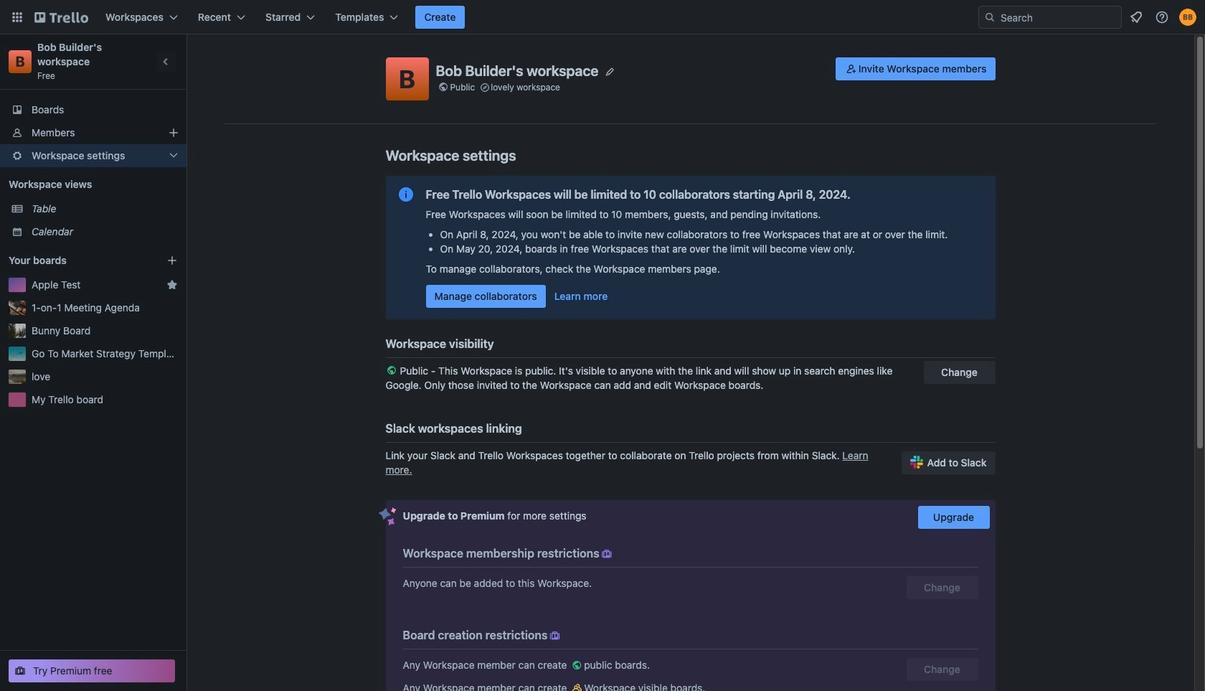 Task type: describe. For each thing, give the bounding box(es) containing it.
0 notifications image
[[1128, 9, 1145, 26]]

add board image
[[167, 255, 178, 266]]

workspace navigation collapse icon image
[[156, 52, 177, 72]]

your boards with 6 items element
[[9, 252, 145, 269]]

starred icon image
[[167, 279, 178, 291]]

search image
[[985, 11, 996, 23]]

switch to… image
[[10, 10, 24, 24]]

sm image
[[548, 629, 562, 643]]

primary element
[[0, 0, 1206, 34]]

back to home image
[[34, 6, 88, 29]]



Task type: locate. For each thing, give the bounding box(es) containing it.
sparkle image
[[379, 507, 397, 526]]

Search field
[[996, 6, 1122, 28]]

sm image
[[845, 62, 859, 76], [600, 547, 614, 561], [570, 658, 584, 673], [570, 681, 584, 691]]

open information menu image
[[1156, 10, 1170, 24]]

bob builder (bobbuilder40) image
[[1180, 9, 1197, 26]]



Task type: vqa. For each thing, say whether or not it's contained in the screenshot.
Switch to… 'image'
yes



